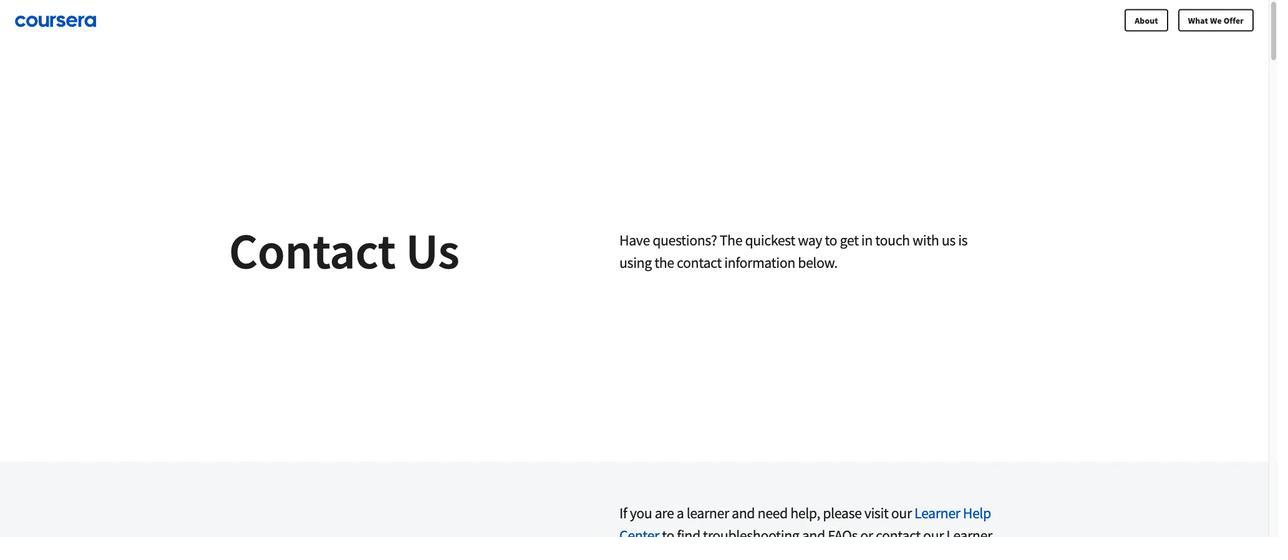 Task type: locate. For each thing, give the bounding box(es) containing it.
quickest
[[745, 231, 795, 250]]

get
[[840, 231, 859, 250]]

have
[[620, 231, 650, 250]]

help
[[963, 504, 991, 523]]

the
[[655, 253, 674, 272]]

the
[[720, 231, 743, 250]]

to
[[825, 231, 837, 250]]

if
[[620, 504, 627, 523]]

visit
[[865, 504, 889, 523]]

we
[[1210, 15, 1222, 26]]

with
[[913, 231, 939, 250]]

if you are a learner and need help, please visit our
[[620, 504, 915, 523]]

learner help center link
[[620, 504, 991, 538]]

learner
[[915, 504, 961, 523]]

contact
[[677, 253, 722, 272]]

what
[[1188, 15, 1209, 26]]

contact us
[[229, 220, 460, 283]]

please
[[823, 504, 862, 523]]

center
[[620, 527, 659, 538]]

about link
[[1125, 9, 1169, 32]]

help,
[[791, 504, 820, 523]]

way
[[798, 231, 822, 250]]

have questions? the quickest way to get in touch with us is using the contact information below.
[[620, 231, 968, 272]]

learner help center
[[620, 504, 991, 538]]

our
[[892, 504, 912, 523]]

and
[[732, 504, 755, 523]]

us
[[406, 220, 460, 283]]

are
[[655, 504, 674, 523]]



Task type: vqa. For each thing, say whether or not it's contained in the screenshot.
Provide Transformative Learning With Expert-Curated, Ai-Driven Learning Programs. Enable Hands-On Learning To Drive Rapid Skill Acquisition. Track And Measure Skill Development And Benchmark Proficiency Against Industry Peers.
no



Task type: describe. For each thing, give the bounding box(es) containing it.
using
[[620, 253, 652, 272]]

you
[[630, 504, 652, 523]]

coursera logo image
[[15, 16, 96, 27]]

information
[[725, 253, 795, 272]]

what we offer button
[[1179, 9, 1254, 32]]

us
[[942, 231, 956, 250]]

about
[[1135, 15, 1159, 26]]

what we offer
[[1188, 15, 1244, 26]]

learner
[[687, 504, 729, 523]]

what we offer link
[[1179, 9, 1254, 32]]

questions?
[[653, 231, 717, 250]]

about button
[[1125, 9, 1169, 32]]

offer
[[1224, 15, 1244, 26]]

touch
[[876, 231, 910, 250]]

a
[[677, 504, 684, 523]]

in
[[862, 231, 873, 250]]

below.
[[798, 253, 838, 272]]

need
[[758, 504, 788, 523]]

contact
[[229, 220, 396, 283]]

is
[[959, 231, 968, 250]]



